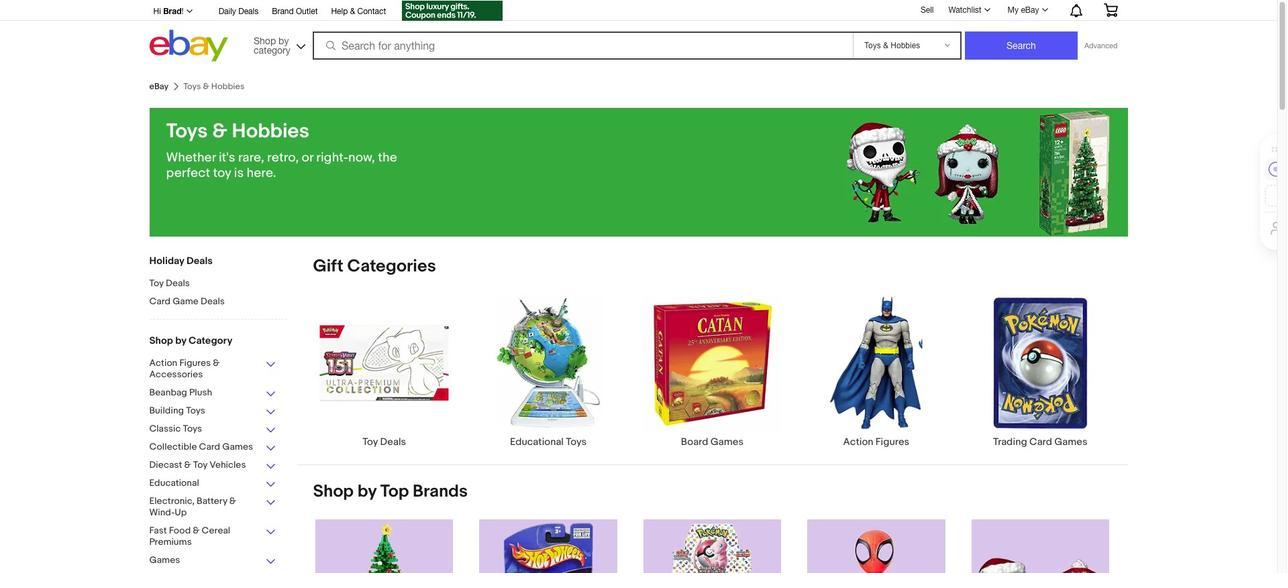 Task type: vqa. For each thing, say whether or not it's contained in the screenshot.
DJI Mini 2 Drone Ready To Fly 2 battery Bundle and Memory -Certified Refurbished Image
no



Task type: describe. For each thing, give the bounding box(es) containing it.
is
[[234, 166, 244, 181]]

toy deals card game deals
[[149, 278, 225, 307]]

by for category
[[175, 335, 186, 348]]

classic toys button
[[149, 423, 277, 436]]

deals for daily deals
[[238, 7, 258, 16]]

& right battery
[[229, 496, 236, 507]]

shop by top brands
[[313, 482, 468, 503]]

by for category
[[279, 35, 289, 46]]

electronic, battery & wind-up button
[[149, 496, 277, 520]]

building
[[149, 405, 184, 417]]

shop by category
[[254, 35, 290, 55]]

food
[[169, 525, 191, 537]]

diecast
[[149, 460, 182, 471]]

outlet
[[296, 7, 318, 16]]

action figures & accessories button
[[149, 358, 277, 382]]

beanbag
[[149, 387, 187, 399]]

deals for holiday deals
[[186, 255, 213, 268]]

now,
[[348, 150, 375, 166]]

card inside action figures & accessories beanbag plush building toys classic toys collectible card games diecast & toy vehicles educational electronic, battery & wind-up fast food & cereal premiums games
[[199, 442, 220, 453]]

hi
[[153, 7, 161, 16]]

action for action figures
[[843, 436, 873, 449]]

collectible card games button
[[149, 442, 277, 454]]

premiums
[[149, 537, 192, 548]]

sell link
[[915, 5, 940, 15]]

trading card games
[[993, 436, 1088, 449]]

retro,
[[267, 150, 299, 166]]

gift
[[313, 256, 343, 277]]

watchlist link
[[941, 2, 996, 18]]

games inside trading card games link
[[1054, 436, 1088, 449]]

games inside the board games link
[[711, 436, 744, 449]]

contact
[[357, 7, 386, 16]]

toy deals link for deals
[[149, 278, 287, 291]]

action figures
[[843, 436, 909, 449]]

brand outlet link
[[272, 5, 318, 19]]

watchlist
[[949, 5, 982, 15]]

top
[[380, 482, 409, 503]]

shop by category button
[[248, 30, 308, 59]]

up
[[175, 507, 187, 519]]

category
[[254, 45, 290, 55]]

figures for action figures & accessories beanbag plush building toys classic toys collectible card games diecast & toy vehicles educational electronic, battery & wind-up fast food & cereal premiums games
[[179, 358, 211, 369]]

toy deals link for categories
[[302, 294, 466, 449]]

classic
[[149, 423, 181, 435]]

2 horizontal spatial card
[[1029, 436, 1052, 449]]

0 horizontal spatial ebay
[[149, 81, 169, 92]]

ebay inside account navigation
[[1021, 5, 1039, 15]]

card game deals link
[[149, 296, 287, 309]]

by for top
[[358, 482, 376, 503]]

deals right game
[[201, 296, 225, 307]]

none submit inside shop by category banner
[[965, 32, 1078, 60]]

action for action figures & accessories beanbag plush building toys classic toys collectible card games diecast & toy vehicles educational electronic, battery & wind-up fast food & cereal premiums games
[[149, 358, 177, 369]]

game
[[173, 296, 199, 307]]

& down category
[[213, 358, 220, 369]]

brand
[[272, 7, 294, 16]]

the
[[378, 150, 397, 166]]

brands
[[413, 482, 468, 503]]

accessories
[[149, 369, 203, 381]]

beanbag plush button
[[149, 387, 277, 400]]

here.
[[247, 166, 276, 181]]

board games
[[681, 436, 744, 449]]

toys & hobbies whether it's rare, retro, or right-now, the perfect toy is here.
[[166, 119, 397, 181]]

deals for toy deals
[[380, 436, 406, 449]]

& right the food at the left bottom of the page
[[193, 525, 200, 537]]

educational inside educational toys link
[[510, 436, 564, 449]]

action figures link
[[794, 294, 958, 449]]

games down premiums
[[149, 555, 180, 566]]

hi brad !
[[153, 6, 184, 16]]

it's
[[219, 150, 235, 166]]

sell
[[921, 5, 934, 15]]

toys inside the toys & hobbies whether it's rare, retro, or right-now, the perfect toy is here.
[[166, 119, 208, 144]]

battery
[[197, 496, 227, 507]]

holiday deals
[[149, 255, 213, 268]]

hobbies
[[232, 119, 309, 144]]

categories
[[347, 256, 436, 277]]

educational inside action figures & accessories beanbag plush building toys classic toys collectible card games diecast & toy vehicles educational electronic, battery & wind-up fast food & cereal premiums games
[[149, 478, 199, 489]]

main content containing gift categories
[[297, 256, 1128, 574]]

wind-
[[149, 507, 175, 519]]



Task type: locate. For each thing, give the bounding box(es) containing it.
shop up accessories
[[149, 335, 173, 348]]

toy down holiday
[[149, 278, 164, 289]]

0 vertical spatial shop
[[254, 35, 276, 46]]

1 horizontal spatial toy deals link
[[302, 294, 466, 449]]

help
[[331, 7, 348, 16]]

0 vertical spatial by
[[279, 35, 289, 46]]

trading
[[993, 436, 1027, 449]]

card right trading on the bottom right
[[1029, 436, 1052, 449]]

toy
[[213, 166, 231, 181]]

figures
[[179, 358, 211, 369], [876, 436, 909, 449]]

educational toys link
[[466, 294, 630, 449]]

account navigation
[[146, 0, 1128, 23]]

1 horizontal spatial ebay
[[1021, 5, 1039, 15]]

brand outlet
[[272, 7, 318, 16]]

games right board
[[711, 436, 744, 449]]

0 vertical spatial toy
[[149, 278, 164, 289]]

1 vertical spatial toy
[[363, 436, 378, 449]]

toy up shop by top brands
[[363, 436, 378, 449]]

action inside action figures & accessories beanbag plush building toys classic toys collectible card games diecast & toy vehicles educational electronic, battery & wind-up fast food & cereal premiums games
[[149, 358, 177, 369]]

1 vertical spatial educational
[[149, 478, 199, 489]]

figures for action figures
[[876, 436, 909, 449]]

toy
[[149, 278, 164, 289], [363, 436, 378, 449], [193, 460, 207, 471]]

cereal
[[202, 525, 230, 537]]

toy down collectible card games dropdown button
[[193, 460, 207, 471]]

educational button
[[149, 478, 277, 491]]

figures inside action figures & accessories beanbag plush building toys classic toys collectible card games diecast & toy vehicles educational electronic, battery & wind-up fast food & cereal premiums games
[[179, 358, 211, 369]]

1 vertical spatial shop
[[149, 335, 173, 348]]

by down brand
[[279, 35, 289, 46]]

plush
[[189, 387, 212, 399]]

by
[[279, 35, 289, 46], [175, 335, 186, 348], [358, 482, 376, 503]]

toy deals link
[[149, 278, 287, 291], [302, 294, 466, 449]]

games right trading on the bottom right
[[1054, 436, 1088, 449]]

0 vertical spatial figures
[[179, 358, 211, 369]]

0 horizontal spatial shop
[[149, 335, 173, 348]]

daily deals link
[[219, 5, 258, 19]]

shop inside shop by category
[[254, 35, 276, 46]]

Search for anything text field
[[315, 33, 850, 58]]

& inside the toys & hobbies whether it's rare, retro, or right-now, the perfect toy is here.
[[212, 119, 227, 144]]

action figures & accessories beanbag plush building toys classic toys collectible card games diecast & toy vehicles educational electronic, battery & wind-up fast food & cereal premiums games
[[149, 358, 253, 566]]

educational toys
[[510, 436, 587, 449]]

daily deals
[[219, 7, 258, 16]]

toy inside the toy deals card game deals
[[149, 278, 164, 289]]

& up "it's"
[[212, 119, 227, 144]]

advanced link
[[1078, 32, 1124, 59]]

shop left top
[[313, 482, 354, 503]]

get the coupon image
[[402, 1, 503, 21]]

toys
[[166, 119, 208, 144], [186, 405, 205, 417], [183, 423, 202, 435], [566, 436, 587, 449]]

0 horizontal spatial by
[[175, 335, 186, 348]]

fast food & cereal premiums button
[[149, 525, 277, 550]]

1 vertical spatial figures
[[876, 436, 909, 449]]

my ebay
[[1008, 5, 1039, 15]]

perfect
[[166, 166, 210, 181]]

category
[[189, 335, 232, 348]]

0 vertical spatial toy deals link
[[149, 278, 287, 291]]

toy deals
[[363, 436, 406, 449]]

1 horizontal spatial educational
[[510, 436, 564, 449]]

2 vertical spatial by
[[358, 482, 376, 503]]

&
[[350, 7, 355, 16], [212, 119, 227, 144], [213, 358, 220, 369], [184, 460, 191, 471], [229, 496, 236, 507], [193, 525, 200, 537]]

deals for toy deals card game deals
[[166, 278, 190, 289]]

board games link
[[630, 294, 794, 449]]

toy for toy deals card game deals
[[149, 278, 164, 289]]

& right diecast
[[184, 460, 191, 471]]

trading card games link
[[958, 294, 1122, 449]]

1 vertical spatial by
[[175, 335, 186, 348]]

1 horizontal spatial shop
[[254, 35, 276, 46]]

0 vertical spatial action
[[149, 358, 177, 369]]

help & contact link
[[331, 5, 386, 19]]

games
[[711, 436, 744, 449], [1054, 436, 1088, 449], [222, 442, 253, 453], [149, 555, 180, 566]]

daily
[[219, 7, 236, 16]]

right-
[[316, 150, 348, 166]]

0 horizontal spatial educational
[[149, 478, 199, 489]]

action
[[149, 358, 177, 369], [843, 436, 873, 449]]

games up vehicles
[[222, 442, 253, 453]]

gift categories
[[313, 256, 436, 277]]

0 vertical spatial educational
[[510, 436, 564, 449]]

2 horizontal spatial toy
[[363, 436, 378, 449]]

toy for toy deals
[[363, 436, 378, 449]]

vehicles
[[209, 460, 246, 471]]

your shopping cart image
[[1103, 3, 1118, 17]]

shop down brand
[[254, 35, 276, 46]]

0 horizontal spatial action
[[149, 358, 177, 369]]

holiday
[[149, 255, 184, 268]]

brad
[[163, 6, 182, 16]]

collectible
[[149, 442, 197, 453]]

fast
[[149, 525, 167, 537]]

deals right holiday
[[186, 255, 213, 268]]

1 horizontal spatial toy
[[193, 460, 207, 471]]

shop for shop by category
[[149, 335, 173, 348]]

my ebay link
[[1000, 2, 1054, 18]]

!
[[182, 7, 184, 16]]

None submit
[[965, 32, 1078, 60]]

2 vertical spatial shop
[[313, 482, 354, 503]]

shop by category banner
[[146, 0, 1128, 65]]

card left game
[[149, 296, 170, 307]]

by left top
[[358, 482, 376, 503]]

& right help
[[350, 7, 355, 16]]

building toys button
[[149, 405, 277, 418]]

shop by category
[[149, 335, 232, 348]]

shop for shop by top brands
[[313, 482, 354, 503]]

deals up top
[[380, 436, 406, 449]]

board
[[681, 436, 708, 449]]

deals up game
[[166, 278, 190, 289]]

0 horizontal spatial toy deals link
[[149, 278, 287, 291]]

educational
[[510, 436, 564, 449], [149, 478, 199, 489]]

0 vertical spatial ebay
[[1021, 5, 1039, 15]]

card inside the toy deals card game deals
[[149, 296, 170, 307]]

0 horizontal spatial figures
[[179, 358, 211, 369]]

deals
[[238, 7, 258, 16], [186, 255, 213, 268], [166, 278, 190, 289], [201, 296, 225, 307], [380, 436, 406, 449]]

electronic,
[[149, 496, 195, 507]]

toy inside action figures & accessories beanbag plush building toys classic toys collectible card games diecast & toy vehicles educational electronic, battery & wind-up fast food & cereal premiums games
[[193, 460, 207, 471]]

1 vertical spatial toy deals link
[[302, 294, 466, 449]]

my
[[1008, 5, 1019, 15]]

rare,
[[238, 150, 264, 166]]

card down classic toys dropdown button
[[199, 442, 220, 453]]

by inside shop by category
[[279, 35, 289, 46]]

1 vertical spatial ebay
[[149, 81, 169, 92]]

0 horizontal spatial toy
[[149, 278, 164, 289]]

ebay
[[1021, 5, 1039, 15], [149, 81, 169, 92]]

2 vertical spatial toy
[[193, 460, 207, 471]]

1 horizontal spatial action
[[843, 436, 873, 449]]

main content
[[297, 256, 1128, 574]]

deals inside daily deals link
[[238, 7, 258, 16]]

shop for shop by category
[[254, 35, 276, 46]]

diecast & toy vehicles button
[[149, 460, 277, 472]]

deals right daily
[[238, 7, 258, 16]]

advanced
[[1084, 42, 1118, 50]]

0 horizontal spatial card
[[149, 296, 170, 307]]

2 horizontal spatial shop
[[313, 482, 354, 503]]

games button
[[149, 555, 277, 568]]

1 vertical spatial action
[[843, 436, 873, 449]]

ebay link
[[149, 81, 169, 92]]

1 horizontal spatial figures
[[876, 436, 909, 449]]

or
[[302, 150, 313, 166]]

1 horizontal spatial card
[[199, 442, 220, 453]]

1 horizontal spatial by
[[279, 35, 289, 46]]

whether
[[166, 150, 216, 166]]

by left category
[[175, 335, 186, 348]]

help & contact
[[331, 7, 386, 16]]

& inside help & contact link
[[350, 7, 355, 16]]

card
[[149, 296, 170, 307], [1029, 436, 1052, 449], [199, 442, 220, 453]]

2 horizontal spatial by
[[358, 482, 376, 503]]



